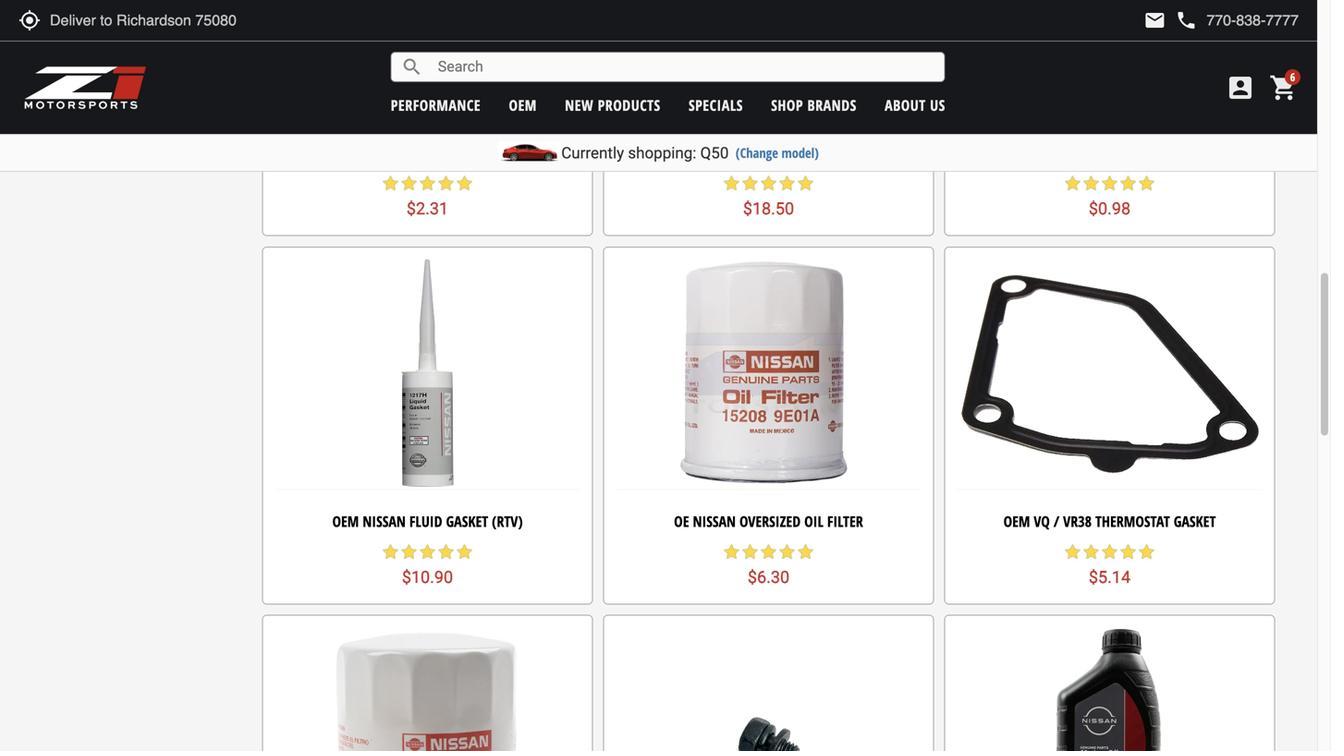 Task type: vqa. For each thing, say whether or not it's contained in the screenshot.
$299.99 to the right
no



Task type: describe. For each thing, give the bounding box(es) containing it.
shopping:
[[628, 144, 697, 162]]

(change
[[736, 144, 779, 162]]

oil
[[805, 512, 824, 532]]

/ right vq
[[1054, 512, 1060, 532]]

currently shopping: q50 (change model)
[[562, 144, 819, 162]]

$5.14
[[1089, 568, 1131, 588]]

oem for oem nissan fluid gasket (rtv)
[[332, 512, 359, 532]]

specials
[[689, 95, 743, 115]]

/ right g37
[[718, 143, 724, 163]]

oem nissan fluid gasket (rtv)
[[332, 512, 523, 532]]

new
[[565, 95, 594, 115]]

model)
[[782, 144, 819, 162]]

$6.30
[[748, 568, 790, 588]]

phone link
[[1176, 9, 1299, 31]]

vq
[[1034, 512, 1050, 532]]

product
[[114, 65, 156, 79]]

$0.98
[[1089, 199, 1131, 219]]

new products link
[[565, 95, 661, 115]]

currently
[[562, 144, 624, 162]]

specials link
[[689, 95, 743, 115]]

$10.90
[[402, 568, 453, 588]]

nissan for oe
[[693, 512, 736, 532]]

oem vq / vr38 thermostat gasket
[[1004, 512, 1216, 532]]

2 gasket from the left
[[1174, 512, 1216, 532]]

washer
[[506, 143, 553, 163]]

vq37vhr
[[790, 143, 843, 163]]

plate
[[437, 143, 470, 163]]

new products
[[565, 95, 661, 115]]

my_location
[[18, 9, 41, 31]]

oversized
[[740, 512, 801, 532]]

oem link
[[509, 95, 537, 115]]

oem 370z / g37 / q50 / q60 vq37vhr spark plug
[[622, 143, 915, 163]]

filter
[[828, 512, 864, 532]]

q50 right g37
[[728, 143, 751, 163]]

1 gasket from the left
[[446, 512, 488, 532]]

mail
[[1144, 9, 1166, 31]]

oem for oem vq / vr38 thermostat gasket
[[1004, 512, 1031, 532]]

star star star star star $10.90
[[381, 543, 474, 588]]

(change model) link
[[736, 144, 819, 162]]

$2.31
[[407, 199, 449, 219]]

shop
[[771, 95, 804, 115]]

oe
[[674, 512, 689, 532]]



Task type: locate. For each thing, give the bounding box(es) containing it.
account_box link
[[1222, 73, 1260, 103]]

thermostat
[[1096, 512, 1171, 532]]

oem left the clutch
[[302, 143, 329, 163]]

1 nissan from the left
[[363, 512, 406, 532]]

phone
[[1176, 9, 1198, 31]]

bolt
[[474, 143, 502, 163]]

star star star star star $6.30
[[723, 543, 815, 588]]

/
[[683, 143, 689, 163], [718, 143, 724, 163], [754, 143, 760, 163], [1054, 512, 1060, 532]]

new
[[87, 65, 111, 79]]

products
[[598, 95, 661, 115]]

oe nissan oversized oil filter
[[674, 512, 864, 532]]

/ left g37
[[683, 143, 689, 163]]

oem for oem clutch pressure plate bolt washer
[[302, 143, 329, 163]]

g37
[[693, 143, 715, 163]]

shopping_cart link
[[1265, 73, 1299, 103]]

vr38
[[1064, 512, 1092, 532]]

0 horizontal spatial gasket
[[446, 512, 488, 532]]

us
[[930, 95, 946, 115]]

spark
[[847, 143, 882, 163]]

oem clutch pressure plate bolt washer
[[302, 143, 553, 163]]

star star star star star $5.14
[[1064, 543, 1156, 588]]

mail phone
[[1144, 9, 1198, 31]]

shopping_cart
[[1270, 73, 1299, 103]]

gasket left (rtv)
[[446, 512, 488, 532]]

about us
[[885, 95, 946, 115]]

pressure
[[379, 143, 434, 163]]

/ left q60
[[754, 143, 760, 163]]

mail link
[[1144, 9, 1166, 31]]

oem for oem link
[[509, 95, 537, 115]]

star
[[381, 174, 400, 193], [400, 174, 418, 193], [418, 174, 437, 193], [437, 174, 455, 193], [455, 174, 474, 193], [723, 174, 741, 193], [741, 174, 760, 193], [760, 174, 778, 193], [778, 174, 797, 193], [797, 174, 815, 193], [1064, 174, 1082, 193], [1082, 174, 1101, 193], [1101, 174, 1119, 193], [1119, 174, 1138, 193], [1138, 174, 1156, 193], [381, 543, 400, 562], [400, 543, 418, 562], [418, 543, 437, 562], [437, 543, 455, 562], [455, 543, 474, 562], [723, 543, 741, 562], [741, 543, 760, 562], [760, 543, 778, 562], [778, 543, 797, 562], [797, 543, 815, 562], [1064, 543, 1082, 562], [1082, 543, 1101, 562], [1101, 543, 1119, 562], [1119, 543, 1138, 562], [1138, 543, 1156, 562]]

Search search field
[[423, 53, 945, 81]]

star star star star star $2.31
[[381, 174, 474, 219]]

star star star star star $18.50
[[723, 174, 815, 219]]

shop brands link
[[771, 95, 857, 115]]

nissan left fluid
[[363, 512, 406, 532]]

z1 motorsports logo image
[[23, 65, 147, 111]]

shop brands
[[771, 95, 857, 115]]

370z
[[653, 143, 680, 163]]

brands
[[808, 95, 857, 115]]

oem left "370z"
[[622, 143, 649, 163]]

fluid
[[410, 512, 443, 532]]

performance
[[391, 95, 481, 115]]

search
[[401, 56, 423, 78]]

oem left fluid
[[332, 512, 359, 532]]

1 horizontal spatial gasket
[[1174, 512, 1216, 532]]

about us link
[[885, 95, 946, 115]]

oem
[[509, 95, 537, 115], [302, 143, 329, 163], [622, 143, 649, 163], [332, 512, 359, 532], [1004, 512, 1031, 532]]

oem up washer
[[509, 95, 537, 115]]

(rtv)
[[492, 512, 523, 532]]

nissan
[[363, 512, 406, 532], [693, 512, 736, 532]]

new product
[[87, 65, 156, 79]]

clutch
[[332, 143, 375, 163]]

oem left vq
[[1004, 512, 1031, 532]]

1 horizontal spatial nissan
[[693, 512, 736, 532]]

gasket right thermostat
[[1174, 512, 1216, 532]]

$18.50
[[743, 199, 794, 219]]

account_box
[[1226, 73, 1256, 103]]

q60
[[764, 143, 786, 163]]

oem for oem 370z / g37 / q50 / q60 vq37vhr spark plug
[[622, 143, 649, 163]]

plug
[[886, 143, 915, 163]]

q50
[[728, 143, 751, 163], [701, 144, 729, 162]]

0 horizontal spatial nissan
[[363, 512, 406, 532]]

about
[[885, 95, 926, 115]]

2 nissan from the left
[[693, 512, 736, 532]]

gasket
[[446, 512, 488, 532], [1174, 512, 1216, 532]]

q50 left (change
[[701, 144, 729, 162]]

nissan for oem
[[363, 512, 406, 532]]

star star star star star $0.98
[[1064, 174, 1156, 219]]

nissan right oe
[[693, 512, 736, 532]]

performance link
[[391, 95, 481, 115]]



